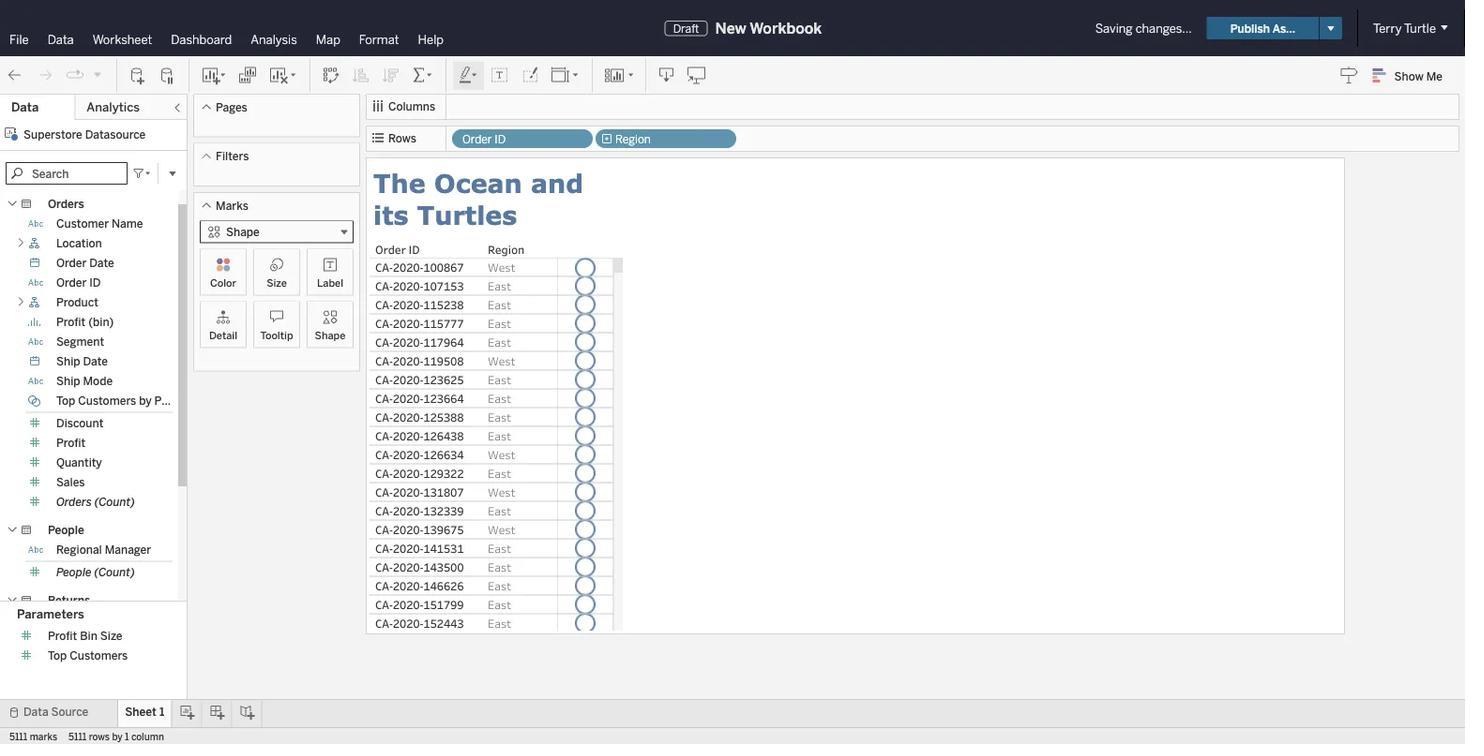 Task type: describe. For each thing, give the bounding box(es) containing it.
duplicate image
[[238, 66, 257, 85]]

2 vertical spatial data
[[23, 706, 48, 720]]

order date
[[56, 257, 114, 270]]

marks
[[30, 732, 57, 743]]

people for people (count)
[[56, 566, 92, 580]]

orders for orders (count)
[[56, 496, 92, 509]]

changes...
[[1136, 21, 1192, 36]]

show me button
[[1365, 61, 1460, 90]]

parameters
[[17, 607, 84, 622]]

map
[[316, 32, 340, 47]]

shape
[[315, 329, 346, 342]]

datasource
[[85, 128, 146, 141]]

saving
[[1095, 21, 1133, 36]]

ship date
[[56, 355, 108, 369]]

rows
[[89, 732, 110, 743]]

customers for top customers by profit
[[78, 394, 136, 408]]

sort descending image
[[382, 66, 401, 85]]

terry turtle
[[1373, 21, 1436, 36]]

new data source image
[[129, 66, 147, 85]]

(count) for people (count)
[[94, 566, 135, 580]]

Search text field
[[6, 162, 128, 185]]

regional
[[56, 544, 102, 557]]

its
[[373, 199, 409, 230]]

redo image
[[36, 66, 54, 85]]

mode
[[83, 375, 113, 388]]

name
[[112, 217, 143, 231]]

profit for profit
[[56, 437, 86, 450]]

tooltip
[[260, 329, 293, 342]]

clear sheet image
[[268, 66, 298, 85]]

dashboard
[[171, 32, 232, 47]]

profit for profit bin size
[[48, 630, 77, 643]]

customers for top customers
[[70, 649, 128, 663]]

returns
[[48, 594, 90, 608]]

ocean
[[434, 167, 522, 198]]

worksheet
[[93, 32, 152, 47]]

0 vertical spatial data
[[48, 32, 74, 47]]

location
[[56, 237, 102, 250]]

show
[[1395, 69, 1424, 83]]

new workbook
[[715, 19, 822, 37]]

ship for ship date
[[56, 355, 80, 369]]

turtle
[[1404, 21, 1436, 36]]

pause auto updates image
[[159, 66, 177, 85]]

region
[[615, 133, 651, 146]]

discount
[[56, 417, 104, 431]]

rows
[[388, 132, 416, 145]]

marks. press enter to open the view data window.. use arrow keys to navigate data visualization elements. image
[[557, 258, 614, 745]]

sheet 1
[[125, 706, 164, 720]]

source
[[51, 706, 88, 720]]

regional manager
[[56, 544, 151, 557]]

segment
[[56, 335, 104, 349]]

0 vertical spatial order
[[462, 133, 492, 146]]

quantity
[[56, 456, 102, 470]]

0 horizontal spatial replay animation image
[[66, 66, 84, 85]]

the
[[373, 167, 425, 198]]

me
[[1427, 69, 1443, 83]]

color
[[210, 277, 236, 289]]

0 vertical spatial size
[[267, 277, 287, 289]]

new
[[715, 19, 747, 37]]

undo image
[[6, 66, 24, 85]]

file
[[9, 32, 29, 47]]

0 horizontal spatial 1
[[125, 732, 129, 743]]

filters
[[216, 150, 249, 163]]

tables
[[17, 175, 54, 190]]

5111 marks
[[9, 732, 57, 743]]

people for people
[[48, 524, 84, 538]]

publish as... button
[[1207, 17, 1319, 39]]

data source
[[23, 706, 88, 720]]

publish
[[1230, 21, 1270, 35]]

1 horizontal spatial replay animation image
[[92, 69, 103, 80]]

show me
[[1395, 69, 1443, 83]]

0 horizontal spatial id
[[89, 276, 101, 290]]

1 vertical spatial order id
[[56, 276, 101, 290]]

product
[[56, 296, 98, 310]]



Task type: vqa. For each thing, say whether or not it's contained in the screenshot.
The New Worksheet image
yes



Task type: locate. For each thing, give the bounding box(es) containing it.
top up discount
[[56, 394, 75, 408]]

1 (count) from the top
[[94, 496, 135, 509]]

0 vertical spatial orders
[[48, 197, 84, 211]]

by for profit
[[139, 394, 152, 408]]

2 5111 from the left
[[69, 732, 87, 743]]

saving changes...
[[1095, 21, 1192, 36]]

top customers
[[48, 649, 128, 663]]

customer
[[56, 217, 109, 231]]

collapse image
[[172, 102, 183, 114]]

highlight image
[[458, 66, 479, 85]]

columns
[[388, 100, 435, 114]]

sales
[[56, 476, 85, 490]]

ship
[[56, 355, 80, 369], [56, 375, 80, 388]]

format
[[359, 32, 399, 47]]

(count)
[[94, 496, 135, 509], [94, 566, 135, 580]]

data up "redo" icon
[[48, 32, 74, 47]]

date
[[89, 257, 114, 270], [83, 355, 108, 369]]

0 horizontal spatial by
[[112, 732, 123, 743]]

0 horizontal spatial order id
[[56, 276, 101, 290]]

(bin)
[[88, 316, 114, 329]]

1
[[159, 706, 164, 720], [125, 732, 129, 743]]

pages
[[216, 100, 247, 114]]

1 horizontal spatial 1
[[159, 706, 164, 720]]

people up regional
[[48, 524, 84, 538]]

workbook
[[750, 19, 822, 37]]

data down undo icon
[[11, 100, 39, 115]]

1 vertical spatial orders
[[56, 496, 92, 509]]

ship down ship date
[[56, 375, 80, 388]]

0 vertical spatial id
[[495, 133, 506, 146]]

date up mode
[[83, 355, 108, 369]]

top down profit bin size
[[48, 649, 67, 663]]

show/hide cards image
[[604, 66, 634, 85]]

top customers by profit
[[56, 394, 184, 408]]

order id up product
[[56, 276, 101, 290]]

sort ascending image
[[352, 66, 371, 85]]

0 vertical spatial date
[[89, 257, 114, 270]]

1 horizontal spatial order id
[[462, 133, 506, 146]]

top for top customers by profit
[[56, 394, 75, 408]]

the ocean and its turtles
[[373, 167, 592, 230]]

ship for ship mode
[[56, 375, 80, 388]]

1 vertical spatial customers
[[70, 649, 128, 663]]

2 ship from the top
[[56, 375, 80, 388]]

1 vertical spatial by
[[112, 732, 123, 743]]

0 vertical spatial order id
[[462, 133, 506, 146]]

people
[[48, 524, 84, 538], [56, 566, 92, 580]]

as...
[[1273, 21, 1296, 35]]

1 horizontal spatial by
[[139, 394, 152, 408]]

1 vertical spatial top
[[48, 649, 67, 663]]

by for 1
[[112, 732, 123, 743]]

1 left column
[[125, 732, 129, 743]]

size up tooltip
[[267, 277, 287, 289]]

order up product
[[56, 276, 87, 290]]

by
[[139, 394, 152, 408], [112, 732, 123, 743]]

analysis
[[251, 32, 297, 47]]

label
[[317, 277, 343, 289]]

detail
[[209, 329, 237, 342]]

bin
[[80, 630, 97, 643]]

new worksheet image
[[201, 66, 227, 85]]

format workbook image
[[521, 66, 539, 85]]

publish your workbook to edit in tableau desktop image
[[688, 66, 706, 85]]

5111 left rows
[[69, 732, 87, 743]]

fit image
[[551, 66, 581, 85]]

replay animation image
[[66, 66, 84, 85], [92, 69, 103, 80]]

(count) for orders (count)
[[94, 496, 135, 509]]

turtles
[[417, 199, 517, 230]]

manager
[[105, 544, 151, 557]]

replay animation image up analytics
[[92, 69, 103, 80]]

data guide image
[[1340, 66, 1359, 84]]

order id up ocean
[[462, 133, 506, 146]]

customers down mode
[[78, 394, 136, 408]]

customers
[[78, 394, 136, 408], [70, 649, 128, 663]]

orders up customer
[[48, 197, 84, 211]]

show mark labels image
[[491, 66, 509, 85]]

analytics
[[87, 100, 140, 115]]

replay animation image right "redo" icon
[[66, 66, 84, 85]]

superstore datasource
[[23, 128, 146, 141]]

top
[[56, 394, 75, 408], [48, 649, 67, 663]]

profit for profit (bin)
[[56, 316, 86, 329]]

help
[[418, 32, 444, 47]]

0 vertical spatial customers
[[78, 394, 136, 408]]

0 vertical spatial 1
[[159, 706, 164, 720]]

1 horizontal spatial size
[[267, 277, 287, 289]]

0 vertical spatial by
[[139, 394, 152, 408]]

sheet
[[125, 706, 157, 720]]

orders
[[48, 197, 84, 211], [56, 496, 92, 509]]

1 vertical spatial order
[[56, 257, 87, 270]]

1 vertical spatial 1
[[125, 732, 129, 743]]

(count) down regional manager
[[94, 566, 135, 580]]

5111 for 5111 rows by 1 column
[[69, 732, 87, 743]]

0 horizontal spatial size
[[100, 630, 122, 643]]

publish as...
[[1230, 21, 1296, 35]]

5111
[[9, 732, 27, 743], [69, 732, 87, 743]]

order id
[[462, 133, 506, 146], [56, 276, 101, 290]]

superstore
[[23, 128, 82, 141]]

1 horizontal spatial id
[[495, 133, 506, 146]]

profit
[[56, 316, 86, 329], [154, 394, 184, 408], [56, 437, 86, 450], [48, 630, 77, 643]]

data
[[48, 32, 74, 47], [11, 100, 39, 115], [23, 706, 48, 720]]

profit (bin)
[[56, 316, 114, 329]]

order
[[462, 133, 492, 146], [56, 257, 87, 270], [56, 276, 87, 290]]

size right bin
[[100, 630, 122, 643]]

size
[[267, 277, 287, 289], [100, 630, 122, 643]]

data up 5111 marks at the bottom
[[23, 706, 48, 720]]

column
[[131, 732, 164, 743]]

customer name
[[56, 217, 143, 231]]

1 vertical spatial people
[[56, 566, 92, 580]]

1 vertical spatial date
[[83, 355, 108, 369]]

1 horizontal spatial 5111
[[69, 732, 87, 743]]

1 ship from the top
[[56, 355, 80, 369]]

ship down segment
[[56, 355, 80, 369]]

0 vertical spatial people
[[48, 524, 84, 538]]

1 vertical spatial id
[[89, 276, 101, 290]]

totals image
[[412, 66, 434, 85]]

orders (count)
[[56, 496, 135, 509]]

1 vertical spatial (count)
[[94, 566, 135, 580]]

1 vertical spatial data
[[11, 100, 39, 115]]

5111 left the marks
[[9, 732, 27, 743]]

orders down "sales"
[[56, 496, 92, 509]]

people (count)
[[56, 566, 135, 580]]

1 5111 from the left
[[9, 732, 27, 743]]

2 (count) from the top
[[94, 566, 135, 580]]

id down order date
[[89, 276, 101, 290]]

ship mode
[[56, 375, 113, 388]]

1 right the 'sheet'
[[159, 706, 164, 720]]

marks
[[216, 199, 248, 212]]

1 vertical spatial ship
[[56, 375, 80, 388]]

date down 'location'
[[89, 257, 114, 270]]

0 vertical spatial (count)
[[94, 496, 135, 509]]

0 vertical spatial top
[[56, 394, 75, 408]]

date for order date
[[89, 257, 114, 270]]

customers down bin
[[70, 649, 128, 663]]

id up ocean
[[495, 133, 506, 146]]

draft
[[673, 21, 699, 35]]

2 vertical spatial order
[[56, 276, 87, 290]]

1 vertical spatial size
[[100, 630, 122, 643]]

5111 rows by 1 column
[[69, 732, 164, 743]]

people down regional
[[56, 566, 92, 580]]

order down 'location'
[[56, 257, 87, 270]]

terry
[[1373, 21, 1402, 36]]

and
[[531, 167, 584, 198]]

0 horizontal spatial 5111
[[9, 732, 27, 743]]

(count) up regional manager
[[94, 496, 135, 509]]

orders for orders
[[48, 197, 84, 211]]

profit bin size
[[48, 630, 122, 643]]

date for ship date
[[83, 355, 108, 369]]

swap rows and columns image
[[322, 66, 341, 85]]

id
[[495, 133, 506, 146], [89, 276, 101, 290]]

0 vertical spatial ship
[[56, 355, 80, 369]]

5111 for 5111 marks
[[9, 732, 27, 743]]

top for top customers
[[48, 649, 67, 663]]

download image
[[658, 66, 676, 85]]

order up ocean
[[462, 133, 492, 146]]



